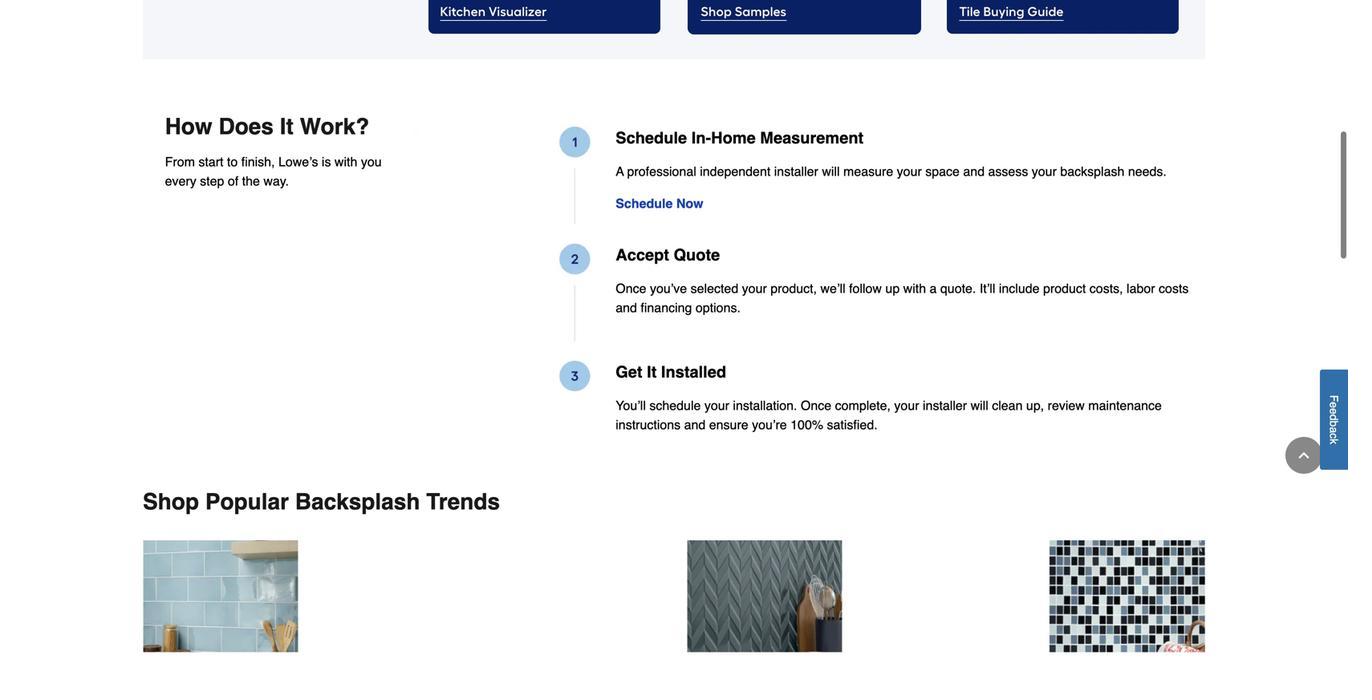 Task type: describe. For each thing, give the bounding box(es) containing it.
of
[[228, 174, 238, 189]]

once you've selected your product, we'll follow up with a quote. it'll include product costs, labor costs and financing options.
[[616, 281, 1189, 315]]

a light blue subway tile kitchen backsplash and kitchen utensils. image
[[143, 541, 299, 680]]

to
[[227, 154, 238, 169]]

your inside once you've selected your product, we'll follow up with a quote. it'll include product costs, labor costs and financing options.
[[742, 281, 767, 296]]

you've
[[650, 281, 687, 296]]

up,
[[1026, 398, 1044, 413]]

maintenance
[[1088, 398, 1162, 413]]

kitchen visualizer. image
[[408, 0, 674, 59]]

is
[[322, 154, 331, 169]]

a blue, black, teal and aqua mosaic tile backsplash and a basket on the counter. image
[[1050, 541, 1205, 680]]

chevron up image
[[1296, 448, 1312, 464]]

measurement
[[760, 129, 864, 147]]

a professional independent installer will measure your space and assess your backsplash needs.
[[616, 164, 1167, 179]]

costs,
[[1090, 281, 1123, 296]]

with inside from start to finish, lowe's is with you every step of the way.
[[335, 154, 357, 169]]

get
[[616, 363, 642, 381]]

does
[[219, 114, 274, 140]]

a inside once you've selected your product, we'll follow up with a quote. it'll include product costs, labor costs and financing options.
[[930, 281, 937, 296]]

an icon of the number 2. image
[[412, 244, 590, 342]]

get it installed
[[616, 363, 726, 381]]

once inside you'll schedule your installation. once complete, your installer will clean up, review maintenance instructions and ensure you're 100% satisfied.
[[801, 398, 832, 413]]

your left space
[[897, 164, 922, 179]]

space
[[926, 164, 960, 179]]

professional
[[627, 164, 696, 179]]

every
[[165, 174, 196, 189]]

costs
[[1159, 281, 1189, 296]]

selected
[[691, 281, 739, 296]]

assess
[[988, 164, 1028, 179]]

0 horizontal spatial it
[[280, 114, 294, 140]]

you
[[361, 154, 382, 169]]

installation.
[[733, 398, 797, 413]]

independent
[[700, 164, 771, 179]]

labor
[[1127, 281, 1155, 296]]

you'll
[[616, 398, 646, 413]]

shop
[[143, 489, 199, 515]]

complete,
[[835, 398, 891, 413]]

home
[[711, 129, 756, 147]]

backsplash
[[295, 489, 420, 515]]

b
[[1328, 421, 1341, 427]]

clean
[[992, 398, 1023, 413]]

accept
[[616, 246, 669, 264]]

lowe's
[[278, 154, 318, 169]]

an icon of the number 1. image
[[412, 127, 590, 225]]

installed
[[661, 363, 726, 381]]

it'll
[[980, 281, 995, 296]]

way.
[[263, 174, 289, 189]]

will inside you'll schedule your installation. once complete, your installer will clean up, review maintenance instructions and ensure you're 100% satisfied.
[[971, 398, 989, 413]]

c
[[1328, 434, 1341, 439]]

and inside you'll schedule your installation. once complete, your installer will clean up, review maintenance instructions and ensure you're 100% satisfied.
[[684, 418, 706, 432]]

follow
[[849, 281, 882, 296]]

1 horizontal spatial it
[[647, 363, 657, 381]]



Task type: locate. For each thing, give the bounding box(es) containing it.
0 horizontal spatial installer
[[774, 164, 818, 179]]

an icon of the number 3. image
[[412, 361, 590, 392]]

schedule now link
[[616, 196, 703, 211]]

ensure
[[709, 418, 748, 432]]

will left measure in the top of the page
[[822, 164, 840, 179]]

it right get
[[647, 363, 657, 381]]

step
[[200, 174, 224, 189]]

how
[[165, 114, 212, 140]]

0 horizontal spatial and
[[616, 300, 637, 315]]

from start to finish, lowe's is with you every step of the way.
[[165, 154, 382, 189]]

1 vertical spatial once
[[801, 398, 832, 413]]

scroll to top element
[[1286, 437, 1323, 474]]

0 horizontal spatial with
[[335, 154, 357, 169]]

0 vertical spatial it
[[280, 114, 294, 140]]

and left "financing"
[[616, 300, 637, 315]]

installer inside you'll schedule your installation. once complete, your installer will clean up, review maintenance instructions and ensure you're 100% satisfied.
[[923, 398, 967, 413]]

2 vertical spatial and
[[684, 418, 706, 432]]

0 vertical spatial and
[[963, 164, 985, 179]]

a up k
[[1328, 427, 1341, 434]]

your left product,
[[742, 281, 767, 296]]

installer left clean
[[923, 398, 967, 413]]

will left clean
[[971, 398, 989, 413]]

d
[[1328, 415, 1341, 421]]

0 vertical spatial schedule
[[616, 129, 687, 147]]

1 vertical spatial will
[[971, 398, 989, 413]]

product,
[[771, 281, 817, 296]]

and right space
[[963, 164, 985, 179]]

0 vertical spatial will
[[822, 164, 840, 179]]

will
[[822, 164, 840, 179], [971, 398, 989, 413]]

measure
[[843, 164, 893, 179]]

schedule for schedule in-home measurement
[[616, 129, 687, 147]]

a
[[616, 164, 624, 179]]

and down schedule
[[684, 418, 706, 432]]

installer
[[774, 164, 818, 179], [923, 398, 967, 413]]

1 vertical spatial it
[[647, 363, 657, 381]]

1 vertical spatial and
[[616, 300, 637, 315]]

1 horizontal spatial a
[[1328, 427, 1341, 434]]

work?
[[300, 114, 369, 140]]

1 vertical spatial with
[[903, 281, 926, 296]]

2 schedule from the top
[[616, 196, 673, 211]]

finish,
[[241, 154, 275, 169]]

shop samples. image
[[674, 0, 940, 59]]

1 schedule from the top
[[616, 129, 687, 147]]

once
[[616, 281, 646, 296], [801, 398, 832, 413]]

0 horizontal spatial a
[[930, 281, 937, 296]]

schedule for schedule now
[[616, 196, 673, 211]]

once inside once you've selected your product, we'll follow up with a quote. it'll include product costs, labor costs and financing options.
[[616, 281, 646, 296]]

it up lowe's
[[280, 114, 294, 140]]

1 vertical spatial schedule
[[616, 196, 673, 211]]

your right assess
[[1032, 164, 1057, 179]]

your right complete,
[[894, 398, 919, 413]]

product
[[1043, 281, 1086, 296]]

designing your space made easy. find everything you need to get the job done right. image
[[143, 0, 408, 59]]

how does it work?
[[165, 114, 369, 140]]

0 vertical spatial once
[[616, 281, 646, 296]]

e up b
[[1328, 409, 1341, 415]]

installer down measurement
[[774, 164, 818, 179]]

2 horizontal spatial and
[[963, 164, 985, 179]]

trends
[[426, 489, 500, 515]]

f e e d b a c k button
[[1320, 370, 1348, 470]]

2 e from the top
[[1328, 409, 1341, 415]]

quote
[[674, 246, 720, 264]]

it
[[280, 114, 294, 140], [647, 363, 657, 381]]

up
[[886, 281, 900, 296]]

needs.
[[1128, 164, 1167, 179]]

your
[[897, 164, 922, 179], [1032, 164, 1057, 179], [742, 281, 767, 296], [704, 398, 729, 413], [894, 398, 919, 413]]

with right is
[[335, 154, 357, 169]]

f e e d b a c k
[[1328, 396, 1341, 445]]

a inside button
[[1328, 427, 1341, 434]]

1 e from the top
[[1328, 402, 1341, 409]]

once down "accept"
[[616, 281, 646, 296]]

once up 100%
[[801, 398, 832, 413]]

a dark gray herringbone backsplash and kitchen utensils on a counter. image
[[687, 541, 843, 680]]

include
[[999, 281, 1040, 296]]

schedule down professional
[[616, 196, 673, 211]]

0 vertical spatial a
[[930, 281, 937, 296]]

f
[[1328, 396, 1341, 402]]

0 horizontal spatial will
[[822, 164, 840, 179]]

100%
[[791, 418, 823, 432]]

schedule
[[650, 398, 701, 413]]

schedule
[[616, 129, 687, 147], [616, 196, 673, 211]]

and
[[963, 164, 985, 179], [616, 300, 637, 315], [684, 418, 706, 432]]

satisfied.
[[827, 418, 878, 432]]

financing
[[641, 300, 692, 315]]

schedule in-home measurement
[[616, 129, 864, 147]]

1 horizontal spatial once
[[801, 398, 832, 413]]

you're
[[752, 418, 787, 432]]

a
[[930, 281, 937, 296], [1328, 427, 1341, 434]]

schedule now
[[616, 196, 703, 211]]

now
[[676, 196, 703, 211]]

backsplash
[[1060, 164, 1125, 179]]

from
[[165, 154, 195, 169]]

1 vertical spatial installer
[[923, 398, 967, 413]]

e
[[1328, 402, 1341, 409], [1328, 409, 1341, 415]]

schedule up professional
[[616, 129, 687, 147]]

e up d
[[1328, 402, 1341, 409]]

tile buying guide. image
[[940, 0, 1205, 59]]

1 horizontal spatial installer
[[923, 398, 967, 413]]

shop popular backsplash trends
[[143, 489, 500, 515]]

your up the ensure
[[704, 398, 729, 413]]

with right up
[[903, 281, 926, 296]]

0 horizontal spatial once
[[616, 281, 646, 296]]

a left quote.
[[930, 281, 937, 296]]

0 vertical spatial installer
[[774, 164, 818, 179]]

you'll schedule your installation. once complete, your installer will clean up, review maintenance instructions and ensure you're 100% satisfied.
[[616, 398, 1162, 432]]

1 horizontal spatial with
[[903, 281, 926, 296]]

1 horizontal spatial will
[[971, 398, 989, 413]]

with inside once you've selected your product, we'll follow up with a quote. it'll include product costs, labor costs and financing options.
[[903, 281, 926, 296]]

with
[[335, 154, 357, 169], [903, 281, 926, 296]]

we'll
[[821, 281, 846, 296]]

start
[[199, 154, 223, 169]]

review
[[1048, 398, 1085, 413]]

in-
[[692, 129, 711, 147]]

0 vertical spatial with
[[335, 154, 357, 169]]

k
[[1328, 439, 1341, 445]]

the
[[242, 174, 260, 189]]

options.
[[696, 300, 741, 315]]

1 horizontal spatial and
[[684, 418, 706, 432]]

accept quote
[[616, 246, 720, 264]]

popular
[[205, 489, 289, 515]]

quote.
[[940, 281, 976, 296]]

instructions
[[616, 418, 681, 432]]

and inside once you've selected your product, we'll follow up with a quote. it'll include product costs, labor costs and financing options.
[[616, 300, 637, 315]]

1 vertical spatial a
[[1328, 427, 1341, 434]]



Task type: vqa. For each thing, say whether or not it's contained in the screenshot.
HOW CAN I PURCHASE A LOWE'S GIFT CARD OR E-GIFT CARD? button
no



